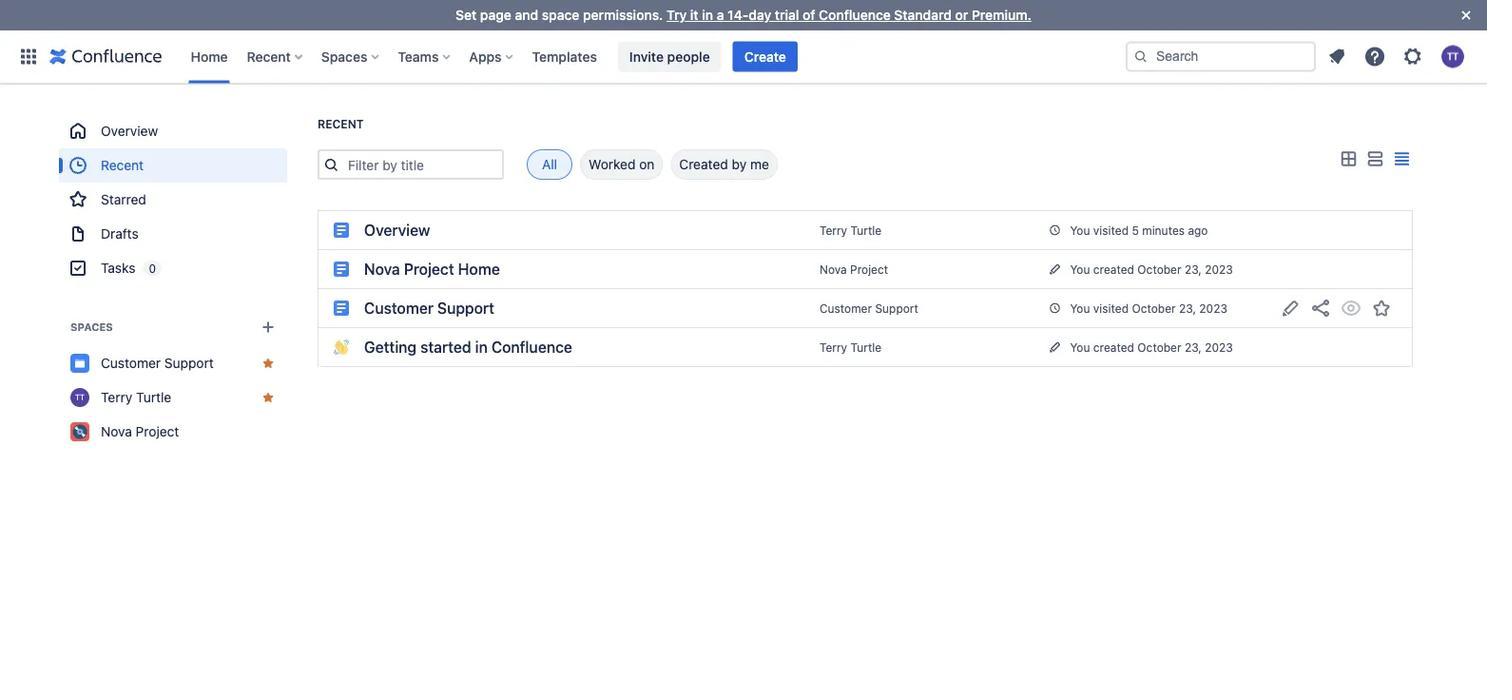 Task type: describe. For each thing, give the bounding box(es) containing it.
created for getting started in confluence
[[1094, 340, 1134, 354]]

permissions.
[[583, 7, 663, 23]]

you for project
[[1070, 262, 1090, 276]]

2 horizontal spatial nova
[[820, 263, 847, 276]]

invite
[[629, 49, 664, 64]]

apps button
[[464, 41, 521, 72]]

2 vertical spatial terry turtle link
[[59, 380, 287, 415]]

1 you from the top
[[1070, 223, 1090, 237]]

Search field
[[1126, 41, 1316, 72]]

banner containing home
[[0, 30, 1487, 84]]

starred link
[[59, 183, 287, 217]]

overview link
[[59, 114, 287, 148]]

minutes
[[1142, 223, 1185, 237]]

0 horizontal spatial project
[[136, 424, 179, 439]]

2023 for in
[[1205, 340, 1233, 354]]

all
[[542, 156, 557, 172]]

5
[[1132, 223, 1139, 237]]

all button
[[527, 149, 573, 180]]

started
[[421, 338, 471, 356]]

created
[[679, 156, 728, 172]]

teams button
[[392, 41, 458, 72]]

0 vertical spatial customer support link
[[820, 302, 919, 315]]

worked on button
[[580, 149, 663, 180]]

turtle for overview
[[851, 224, 882, 237]]

october for in
[[1138, 340, 1182, 354]]

and
[[515, 7, 538, 23]]

you visited october 23, 2023
[[1070, 301, 1228, 315]]

2 vertical spatial terry turtle
[[101, 389, 171, 405]]

created by me
[[679, 156, 769, 172]]

your profile and preferences image
[[1442, 45, 1465, 68]]

of
[[803, 7, 816, 23]]

2 vertical spatial turtle
[[136, 389, 171, 405]]

appswitcher icon image
[[17, 45, 40, 68]]

you visited 5 minutes ago
[[1070, 223, 1208, 237]]

:wave: image
[[334, 340, 349, 355]]

1 vertical spatial october
[[1132, 301, 1176, 315]]

0 horizontal spatial customer
[[101, 355, 161, 371]]

page image for overview
[[334, 223, 349, 238]]

terry for getting started in confluence
[[820, 341, 847, 354]]

you for support
[[1070, 301, 1090, 315]]

terry turtle link for getting started in confluence
[[820, 341, 882, 354]]

unstar this space image
[[261, 390, 276, 405]]

getting started in confluence
[[364, 338, 572, 356]]

it
[[690, 7, 699, 23]]

drafts
[[101, 226, 139, 242]]

1 horizontal spatial nova
[[364, 260, 400, 278]]

14-
[[728, 7, 749, 23]]

0 horizontal spatial in
[[475, 338, 488, 356]]

try it in a 14-day trial of confluence standard or premium. link
[[667, 7, 1032, 23]]

day
[[749, 7, 772, 23]]

worked on
[[589, 156, 655, 172]]

premium.
[[972, 7, 1032, 23]]

close image
[[1455, 4, 1478, 27]]

0 horizontal spatial recent
[[101, 157, 144, 173]]

visited for customer support
[[1094, 301, 1129, 315]]

unwatch image
[[1340, 297, 1363, 320]]

terry turtle link for overview
[[820, 224, 882, 237]]

page image
[[334, 301, 349, 316]]

a
[[717, 7, 724, 23]]

ago
[[1188, 223, 1208, 237]]

recent inside "dropdown button"
[[247, 49, 291, 64]]

invite people
[[629, 49, 710, 64]]

october for home
[[1138, 262, 1182, 276]]

turtle for getting started in confluence
[[851, 341, 882, 354]]

tab list containing all
[[504, 149, 778, 180]]

2 horizontal spatial recent
[[318, 117, 364, 131]]

spaces button
[[316, 41, 386, 72]]

create link
[[733, 41, 798, 72]]

1 vertical spatial 2023
[[1200, 301, 1228, 315]]

space
[[542, 7, 580, 23]]

1 horizontal spatial customer
[[364, 299, 434, 317]]



Task type: vqa. For each thing, say whether or not it's contained in the screenshot.
Home
yes



Task type: locate. For each thing, give the bounding box(es) containing it.
customer support link
[[820, 302, 919, 315], [59, 346, 287, 380]]

terry for overview
[[820, 224, 847, 237]]

worked
[[589, 156, 636, 172]]

Filter by title field
[[342, 151, 502, 178]]

0 horizontal spatial customer support link
[[59, 346, 287, 380]]

1 vertical spatial customer support link
[[59, 346, 287, 380]]

1 vertical spatial terry
[[820, 341, 847, 354]]

confluence image
[[49, 45, 162, 68], [49, 45, 162, 68]]

0 horizontal spatial nova
[[101, 424, 132, 439]]

standard
[[894, 7, 952, 23]]

0 vertical spatial turtle
[[851, 224, 882, 237]]

group containing overview
[[59, 114, 287, 285]]

spaces down 'tasks'
[[70, 321, 113, 333]]

3 you from the top
[[1070, 301, 1090, 315]]

1 vertical spatial you created october 23, 2023
[[1070, 340, 1233, 354]]

terry turtle link
[[820, 224, 882, 237], [820, 341, 882, 354], [59, 380, 287, 415]]

nova project home
[[364, 260, 500, 278]]

overview up the nova project home
[[364, 221, 430, 239]]

terry turtle
[[820, 224, 882, 237], [820, 341, 882, 354], [101, 389, 171, 405]]

2 vertical spatial october
[[1138, 340, 1182, 354]]

cards image
[[1337, 148, 1360, 171]]

1 horizontal spatial customer support
[[364, 299, 495, 317]]

home
[[191, 49, 228, 64], [458, 260, 500, 278]]

visited for overview
[[1094, 223, 1129, 237]]

spaces right recent "dropdown button"
[[321, 49, 367, 64]]

4 you from the top
[[1070, 340, 1090, 354]]

in right "started"
[[475, 338, 488, 356]]

by
[[732, 156, 747, 172]]

recent right home 'link'
[[247, 49, 291, 64]]

0 horizontal spatial confluence
[[492, 338, 572, 356]]

home inside 'link'
[[191, 49, 228, 64]]

notification icon image
[[1326, 45, 1349, 68]]

create a space image
[[257, 316, 280, 339]]

1 vertical spatial nova project
[[101, 424, 179, 439]]

2 horizontal spatial support
[[875, 302, 919, 315]]

1 vertical spatial visited
[[1094, 301, 1129, 315]]

overview
[[101, 123, 158, 139], [364, 221, 430, 239]]

0 vertical spatial terry
[[820, 224, 847, 237]]

0 vertical spatial 23,
[[1185, 262, 1202, 276]]

recent up the starred
[[101, 157, 144, 173]]

edit image
[[1279, 297, 1302, 320]]

2023 down you visited october 23, 2023
[[1205, 340, 1233, 354]]

0 vertical spatial you created october 23, 2023
[[1070, 262, 1233, 276]]

0 horizontal spatial support
[[164, 355, 214, 371]]

0 vertical spatial created
[[1094, 262, 1134, 276]]

banner
[[0, 30, 1487, 84]]

created
[[1094, 262, 1134, 276], [1094, 340, 1134, 354]]

0 vertical spatial overview
[[101, 123, 158, 139]]

created down you visited october 23, 2023
[[1094, 340, 1134, 354]]

set page and space permissions. try it in a 14-day trial of confluence standard or premium.
[[456, 7, 1032, 23]]

search image
[[1134, 49, 1149, 64]]

1 visited from the top
[[1094, 223, 1129, 237]]

1 horizontal spatial overview
[[364, 221, 430, 239]]

page
[[480, 7, 511, 23]]

on
[[639, 156, 655, 172]]

1 horizontal spatial confluence
[[819, 7, 891, 23]]

you created october 23, 2023 for nova project home
[[1070, 262, 1233, 276]]

1 horizontal spatial recent
[[247, 49, 291, 64]]

2 horizontal spatial customer support
[[820, 302, 919, 315]]

0 horizontal spatial spaces
[[70, 321, 113, 333]]

1 vertical spatial 23,
[[1179, 301, 1196, 315]]

0 horizontal spatial overview
[[101, 123, 158, 139]]

0 vertical spatial october
[[1138, 262, 1182, 276]]

23, for in
[[1185, 340, 1202, 354]]

templates link
[[526, 41, 603, 72]]

0 vertical spatial recent
[[247, 49, 291, 64]]

2023
[[1205, 262, 1233, 276], [1200, 301, 1228, 315], [1205, 340, 1233, 354]]

create
[[744, 49, 786, 64]]

1 vertical spatial turtle
[[851, 341, 882, 354]]

1 horizontal spatial spaces
[[321, 49, 367, 64]]

settings icon image
[[1402, 45, 1425, 68]]

confluence
[[819, 7, 891, 23], [492, 338, 572, 356]]

visited
[[1094, 223, 1129, 237], [1094, 301, 1129, 315]]

support
[[437, 299, 495, 317], [875, 302, 919, 315], [164, 355, 214, 371]]

terry
[[820, 224, 847, 237], [820, 341, 847, 354], [101, 389, 132, 405]]

templates
[[532, 49, 597, 64]]

invite people button
[[618, 41, 722, 72]]

23,
[[1185, 262, 1202, 276], [1179, 301, 1196, 315], [1185, 340, 1202, 354]]

home left recent "dropdown button"
[[191, 49, 228, 64]]

0 horizontal spatial nova project
[[101, 424, 179, 439]]

page image
[[334, 223, 349, 238], [334, 262, 349, 277]]

compact list image
[[1390, 148, 1413, 171]]

try
[[667, 7, 687, 23]]

spaces
[[321, 49, 367, 64], [70, 321, 113, 333]]

1 vertical spatial in
[[475, 338, 488, 356]]

1 vertical spatial terry turtle link
[[820, 341, 882, 354]]

1 created from the top
[[1094, 262, 1134, 276]]

confluence right of
[[819, 7, 891, 23]]

created down 5 at the top right
[[1094, 262, 1134, 276]]

1 horizontal spatial customer support link
[[820, 302, 919, 315]]

1 vertical spatial page image
[[334, 262, 349, 277]]

1 vertical spatial confluence
[[492, 338, 572, 356]]

or
[[955, 7, 968, 23]]

home up getting started in confluence
[[458, 260, 500, 278]]

0 vertical spatial spaces
[[321, 49, 367, 64]]

in left a
[[702, 7, 713, 23]]

:wave: image
[[334, 340, 349, 355]]

2 vertical spatial 2023
[[1205, 340, 1233, 354]]

0 vertical spatial confluence
[[819, 7, 891, 23]]

global element
[[11, 30, 1122, 83]]

you created october 23, 2023 down you visited october 23, 2023
[[1070, 340, 1233, 354]]

1 page image from the top
[[334, 223, 349, 238]]

created by me button
[[671, 149, 778, 180]]

0 vertical spatial home
[[191, 49, 228, 64]]

you created october 23, 2023 up you visited october 23, 2023
[[1070, 262, 1233, 276]]

you created october 23, 2023
[[1070, 262, 1233, 276], [1070, 340, 1233, 354]]

0
[[149, 262, 156, 275]]

teams
[[398, 49, 439, 64]]

1 horizontal spatial in
[[702, 7, 713, 23]]

recent down "spaces" popup button
[[318, 117, 364, 131]]

0 vertical spatial terry turtle link
[[820, 224, 882, 237]]

overview up recent link
[[101, 123, 158, 139]]

drafts link
[[59, 217, 287, 251]]

2 you created october 23, 2023 from the top
[[1070, 340, 1233, 354]]

customer
[[364, 299, 434, 317], [820, 302, 872, 315], [101, 355, 161, 371]]

1 vertical spatial terry turtle
[[820, 341, 882, 354]]

0 vertical spatial in
[[702, 7, 713, 23]]

1 vertical spatial overview
[[364, 221, 430, 239]]

2 horizontal spatial customer
[[820, 302, 872, 315]]

recent button
[[241, 41, 310, 72]]

spaces inside popup button
[[321, 49, 367, 64]]

0 vertical spatial nova project
[[820, 263, 888, 276]]

1 vertical spatial recent
[[318, 117, 364, 131]]

help icon image
[[1364, 45, 1387, 68]]

1 horizontal spatial project
[[404, 260, 454, 278]]

visited left 5 at the top right
[[1094, 223, 1129, 237]]

terry turtle for getting started in confluence
[[820, 341, 882, 354]]

trial
[[775, 7, 799, 23]]

in
[[702, 7, 713, 23], [475, 338, 488, 356]]

1 vertical spatial spaces
[[70, 321, 113, 333]]

0 vertical spatial 2023
[[1205, 262, 1233, 276]]

1 horizontal spatial nova project
[[820, 263, 888, 276]]

1 horizontal spatial home
[[458, 260, 500, 278]]

1 horizontal spatial nova project link
[[820, 263, 888, 276]]

2 you from the top
[[1070, 262, 1090, 276]]

recent
[[247, 49, 291, 64], [318, 117, 364, 131], [101, 157, 144, 173]]

0 vertical spatial terry turtle
[[820, 224, 882, 237]]

you
[[1070, 223, 1090, 237], [1070, 262, 1090, 276], [1070, 301, 1090, 315], [1070, 340, 1090, 354]]

people
[[667, 49, 710, 64]]

visited down you visited 5 minutes ago
[[1094, 301, 1129, 315]]

confluence right "started"
[[492, 338, 572, 356]]

nova project
[[820, 263, 888, 276], [101, 424, 179, 439]]

2023 down ago
[[1205, 262, 1233, 276]]

star image
[[1370, 297, 1393, 320]]

list image
[[1364, 148, 1387, 171]]

share image
[[1310, 297, 1332, 320]]

terry turtle for overview
[[820, 224, 882, 237]]

turtle
[[851, 224, 882, 237], [851, 341, 882, 354], [136, 389, 171, 405]]

1 vertical spatial home
[[458, 260, 500, 278]]

2 page image from the top
[[334, 262, 349, 277]]

set
[[456, 7, 477, 23]]

apps
[[469, 49, 502, 64]]

you for started
[[1070, 340, 1090, 354]]

2023 for home
[[1205, 262, 1233, 276]]

unstar this space image
[[261, 356, 276, 371]]

0 vertical spatial page image
[[334, 223, 349, 238]]

tasks
[[101, 260, 135, 276]]

0 horizontal spatial customer support
[[101, 355, 214, 371]]

2 created from the top
[[1094, 340, 1134, 354]]

2023 left edit image
[[1200, 301, 1228, 315]]

project
[[404, 260, 454, 278], [850, 263, 888, 276], [136, 424, 179, 439]]

recent link
[[59, 148, 287, 183]]

getting
[[364, 338, 417, 356]]

nova
[[364, 260, 400, 278], [820, 263, 847, 276], [101, 424, 132, 439]]

you created october 23, 2023 for getting started in confluence
[[1070, 340, 1233, 354]]

created for nova project home
[[1094, 262, 1134, 276]]

0 vertical spatial visited
[[1094, 223, 1129, 237]]

starred
[[101, 192, 146, 207]]

1 horizontal spatial support
[[437, 299, 495, 317]]

home link
[[185, 41, 234, 72]]

1 you created october 23, 2023 from the top
[[1070, 262, 1233, 276]]

page image for nova project home
[[334, 262, 349, 277]]

group
[[59, 114, 287, 285]]

0 horizontal spatial home
[[191, 49, 228, 64]]

0 horizontal spatial nova project link
[[59, 415, 287, 449]]

october
[[1138, 262, 1182, 276], [1132, 301, 1176, 315], [1138, 340, 1182, 354]]

2 horizontal spatial project
[[850, 263, 888, 276]]

tab list
[[504, 149, 778, 180]]

2 vertical spatial 23,
[[1185, 340, 1202, 354]]

0 vertical spatial nova project link
[[820, 263, 888, 276]]

2 visited from the top
[[1094, 301, 1129, 315]]

customer support
[[364, 299, 495, 317], [820, 302, 919, 315], [101, 355, 214, 371]]

1 vertical spatial nova project link
[[59, 415, 287, 449]]

23, for home
[[1185, 262, 1202, 276]]

2 vertical spatial recent
[[101, 157, 144, 173]]

1 vertical spatial created
[[1094, 340, 1134, 354]]

nova project link
[[820, 263, 888, 276], [59, 415, 287, 449]]

2 vertical spatial terry
[[101, 389, 132, 405]]

me
[[750, 156, 769, 172]]



